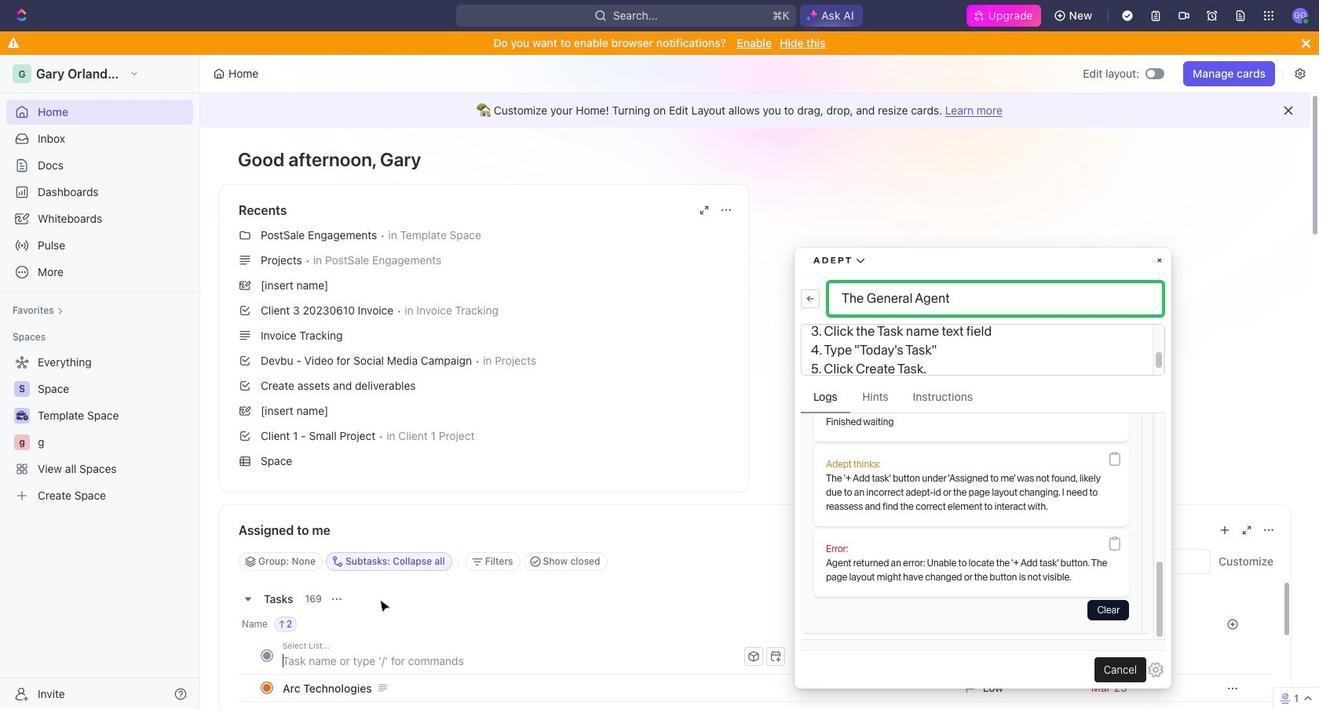 Task type: locate. For each thing, give the bounding box(es) containing it.
sidebar navigation
[[0, 55, 203, 710]]

Search tasks... text field
[[1053, 550, 1210, 574]]

g, , element
[[14, 435, 30, 451]]

Task name or type '/' for commands text field
[[283, 649, 741, 674]]

space, , element
[[14, 382, 30, 397]]

tree inside the sidebar navigation
[[6, 350, 193, 509]]

tree
[[6, 350, 193, 509]]

alert
[[200, 93, 1310, 128]]



Task type: vqa. For each thing, say whether or not it's contained in the screenshot.
"Task name or type '/' for commands" text box
yes



Task type: describe. For each thing, give the bounding box(es) containing it.
business time image
[[16, 411, 28, 421]]

gary orlando's workspace, , element
[[13, 64, 31, 83]]



